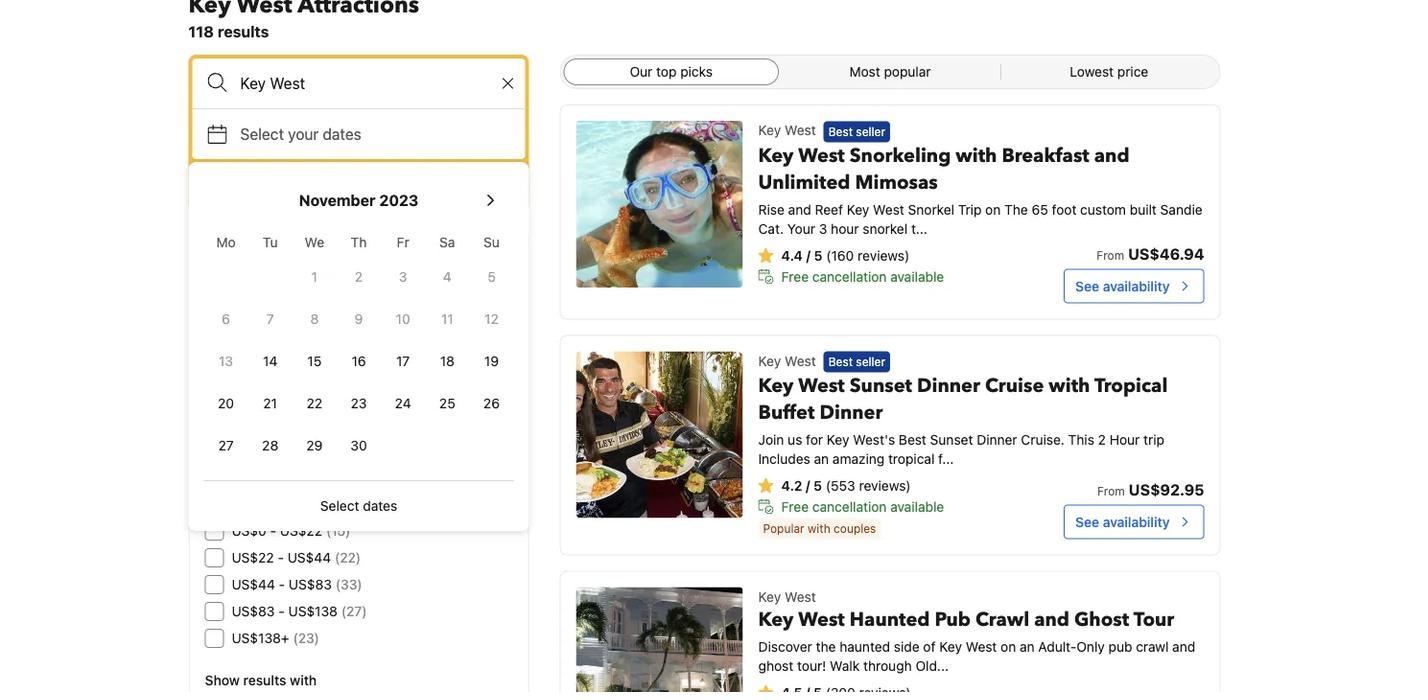 Task type: describe. For each thing, give the bounding box(es) containing it.
see for key west snorkeling with breakfast and unlimited mimosas
[[1076, 278, 1100, 294]]

haunted
[[850, 607, 930, 633]]

hour
[[1110, 432, 1140, 448]]

28 November 2023 checkbox
[[248, 427, 292, 465]]

sandie
[[1161, 201, 1203, 217]]

west's
[[853, 432, 895, 448]]

grid containing mo
[[204, 224, 514, 465]]

available for buffet
[[891, 499, 944, 515]]

best inside key west sunset dinner cruise with tropical buffet dinner join us for key west's best sunset dinner cruise. this 2 hour trip includes an amazing tropical f...
[[899, 432, 927, 448]]

24 November 2023 checkbox
[[381, 385, 425, 423]]

- for us$83
[[279, 604, 285, 620]]

tour!
[[797, 658, 826, 674]]

we
[[305, 235, 324, 250]]

availability for key west snorkeling with breakfast and unlimited mimosas
[[1103, 278, 1170, 294]]

seller for sunset
[[856, 356, 886, 369]]

with inside key west sunset dinner cruise with tropical buffet dinner join us for key west's best sunset dinner cruise. this 2 hour trip includes an amazing tropical f...
[[1049, 373, 1090, 399]]

ghost
[[759, 658, 794, 674]]

of
[[923, 639, 936, 655]]

13 November 2023 checkbox
[[204, 343, 248, 381]]

picks
[[681, 64, 713, 80]]

results for show results with
[[243, 673, 286, 689]]

1 horizontal spatial us$83
[[289, 577, 332, 593]]

crawl
[[1136, 639, 1169, 655]]

on inside key west snorkeling with breakfast and unlimited mimosas rise and reef key west snorkel trip on the 65 foot custom built sandie cat. your 3 hour snorkel t...
[[986, 201, 1001, 217]]

us$92.95
[[1129, 481, 1205, 499]]

free cancellation available for buffet
[[782, 499, 944, 515]]

2023
[[379, 191, 419, 210]]

us$0
[[232, 523, 267, 539]]

us$0 - us$22 (15)
[[232, 523, 350, 539]]

reviews) for buffet
[[859, 478, 911, 494]]

14
[[263, 354, 278, 369]]

and right the crawl
[[1173, 639, 1196, 655]]

t...
[[911, 221, 928, 236]]

hour
[[831, 221, 859, 236]]

21
[[263, 396, 277, 412]]

1 horizontal spatial dates
[[363, 498, 397, 514]]

select dates
[[320, 498, 397, 514]]

us
[[788, 432, 803, 448]]

snorkeling
[[850, 142, 951, 169]]

museums, arts & culture (20)
[[232, 404, 413, 420]]

tropical
[[1095, 373, 1168, 399]]

key west snorkeling with breakfast and unlimited mimosas image
[[576, 121, 743, 288]]

see for key west sunset dinner cruise with tropical buffet dinner
[[1076, 514, 1100, 530]]

21 November 2023 checkbox
[[248, 385, 292, 423]]

reef
[[815, 201, 843, 217]]

f...
[[939, 451, 954, 467]]

breakfast
[[1002, 142, 1090, 169]]

1 vertical spatial us$44
[[232, 577, 275, 593]]

6
[[222, 311, 230, 327]]

nature & outdoor (67)
[[232, 351, 369, 367]]

for
[[806, 432, 823, 448]]

walk
[[830, 658, 860, 674]]

1 horizontal spatial us$22
[[280, 523, 322, 539]]

5 November 2023 checkbox
[[470, 258, 514, 296]]

rise
[[759, 201, 785, 217]]

0 horizontal spatial dates
[[323, 125, 361, 143]]

cruise
[[985, 373, 1044, 399]]

2 inside key west sunset dinner cruise with tropical buffet dinner join us for key west's best sunset dinner cruise. this 2 hour trip includes an amazing tropical f...
[[1098, 432, 1106, 448]]

pub
[[935, 607, 971, 633]]

from for key west sunset dinner cruise with tropical buffet dinner
[[1098, 485, 1125, 499]]

1 vertical spatial results
[[284, 247, 336, 265]]

us$22 - us$44 (22)
[[232, 550, 361, 566]]

from us$92.95
[[1098, 481, 1205, 499]]

museums,
[[232, 404, 295, 420]]

8 November 2023 checkbox
[[292, 300, 337, 339]]

discover
[[759, 639, 813, 655]]

crawl
[[976, 607, 1030, 633]]

arts
[[299, 404, 323, 420]]

us$44 - us$83 (33)
[[232, 577, 362, 593]]

key west sunset dinner cruise with tropical buffet dinner join us for key west's best sunset dinner cruise. this 2 hour trip includes an amazing tropical f...
[[759, 373, 1168, 467]]

fr
[[397, 235, 409, 250]]

(160
[[826, 247, 854, 263]]

key west haunted pub crawl and ghost tour image
[[576, 588, 743, 693]]

22 November 2023 checkbox
[[292, 385, 337, 423]]

su
[[484, 235, 500, 250]]

/ for dinner
[[806, 478, 810, 494]]

us$46.94
[[1129, 244, 1205, 263]]

1 vertical spatial us$22
[[232, 550, 274, 566]]

us$138+ (23)
[[232, 631, 319, 647]]

2 November 2023 checkbox
[[337, 258, 381, 296]]

reviews) for mimosas
[[858, 247, 910, 263]]

cancellation for mimosas
[[813, 268, 887, 284]]

26
[[484, 396, 500, 412]]

cat.
[[759, 221, 784, 236]]

4.4 / 5 (160 reviews)
[[782, 247, 910, 263]]

with down (23)
[[290, 673, 317, 689]]

search
[[334, 177, 384, 195]]

popular
[[884, 64, 931, 80]]

3 inside key west snorkeling with breakfast and unlimited mimosas rise and reef key west snorkel trip on the 65 foot custom built sandie cat. your 3 hour snorkel t...
[[819, 221, 827, 236]]

snorkel
[[863, 221, 908, 236]]

select your dates
[[240, 125, 361, 143]]

10 November 2023 checkbox
[[381, 300, 425, 339]]

(67)
[[343, 351, 369, 367]]

adult-
[[1039, 639, 1077, 655]]

show
[[205, 673, 240, 689]]

us$138+
[[232, 631, 289, 647]]

and up the custom on the top of the page
[[1095, 142, 1130, 169]]

16
[[352, 354, 366, 369]]

ghost
[[1075, 607, 1129, 633]]

0 vertical spatial us$44
[[288, 550, 331, 566]]

on inside key west key west haunted pub crawl and ghost tour discover the haunted side of key west on an adult-only pub crawl and ghost tour! walk through old...
[[1001, 639, 1016, 655]]

4 November 2023 checkbox
[[425, 258, 470, 296]]

an inside key west sunset dinner cruise with tropical buffet dinner join us for key west's best sunset dinner cruise. this 2 hour trip includes an amazing tropical f...
[[814, 451, 829, 467]]

& for outdoor
[[277, 351, 287, 367]]

19
[[484, 354, 499, 369]]

from for key west snorkeling with breakfast and unlimited mimosas
[[1097, 249, 1125, 262]]

11 November 2023 checkbox
[[425, 300, 470, 339]]

27 November 2023 checkbox
[[204, 427, 248, 465]]

west inside key west sunset dinner cruise with tropical buffet dinner join us for key west's best sunset dinner cruise. this 2 hour trip includes an amazing tropical f...
[[799, 373, 845, 399]]

(23)
[[293, 631, 319, 647]]

results for 118 results
[[218, 23, 269, 41]]

tours (73)
[[232, 324, 295, 340]]

side
[[894, 639, 920, 655]]

our
[[630, 64, 653, 80]]

12 November 2023 checkbox
[[470, 300, 514, 339]]

top
[[656, 64, 677, 80]]

29 November 2023 checkbox
[[292, 427, 337, 465]]

most popular
[[850, 64, 931, 80]]

dinner up "west's"
[[820, 400, 883, 426]]

filter
[[205, 247, 243, 265]]

pub
[[1109, 639, 1133, 655]]

food
[[232, 431, 263, 447]]

lowest
[[1070, 64, 1114, 80]]

(33)
[[336, 577, 362, 593]]

(27)
[[342, 604, 367, 620]]

popular
[[763, 523, 805, 536]]

sa
[[440, 235, 455, 250]]



Task type: vqa. For each thing, say whether or not it's contained in the screenshot.
the middle recommended
no



Task type: locate. For each thing, give the bounding box(es) containing it.
0 vertical spatial key west
[[759, 122, 816, 138]]

popular with couples
[[763, 523, 876, 536]]

- up us$138+ (23)
[[279, 604, 285, 620]]

0 horizontal spatial sunset
[[850, 373, 913, 399]]

0 vertical spatial /
[[806, 247, 811, 263]]

5
[[814, 247, 823, 263], [488, 269, 496, 285], [814, 478, 822, 494]]

0 horizontal spatial your
[[247, 247, 280, 265]]

2 vertical spatial results
[[243, 673, 286, 689]]

haunted
[[840, 639, 890, 655]]

1 horizontal spatial 3
[[819, 221, 827, 236]]

see availability down the from us$46.94
[[1076, 278, 1170, 294]]

culture
[[340, 404, 383, 420]]

1 November 2023 checkbox
[[292, 258, 337, 296]]

reviews) down snorkel
[[858, 247, 910, 263]]

see
[[1076, 278, 1100, 294], [1076, 514, 1100, 530]]

availability down the from us$46.94
[[1103, 278, 1170, 294]]

us$44 up us$44 - us$83 (33)
[[288, 550, 331, 566]]

0 vertical spatial an
[[814, 451, 829, 467]]

8
[[310, 311, 319, 327]]

& right 22
[[327, 404, 336, 420]]

- down us$0 - us$22 (15)
[[278, 550, 284, 566]]

0 horizontal spatial us$83
[[232, 604, 275, 620]]

18 November 2023 checkbox
[[425, 343, 470, 381]]

november 2023
[[299, 191, 419, 210]]

available for mimosas
[[891, 268, 944, 284]]

1 vertical spatial 5
[[488, 269, 496, 285]]

/ right 4.2
[[806, 478, 810, 494]]

see availability for key west sunset dinner cruise with tropical buffet dinner
[[1076, 514, 1170, 530]]

1 vertical spatial dates
[[363, 498, 397, 514]]

free
[[782, 268, 809, 284], [782, 499, 809, 515]]

key west up buffet
[[759, 353, 816, 369]]

0 vertical spatial select
[[240, 125, 284, 143]]

1 vertical spatial select
[[320, 498, 359, 514]]

2 available from the top
[[891, 499, 944, 515]]

0 horizontal spatial an
[[814, 451, 829, 467]]

23
[[351, 396, 367, 412]]

dinner left cruise.
[[977, 432, 1018, 448]]

availability for key west sunset dinner cruise with tropical buffet dinner
[[1103, 514, 1170, 530]]

2 vertical spatial best
[[899, 432, 927, 448]]

2 vertical spatial &
[[267, 431, 276, 447]]

us$44
[[288, 550, 331, 566], [232, 577, 275, 593]]

16 November 2023 checkbox
[[337, 343, 381, 381]]

2 free cancellation available from the top
[[782, 499, 944, 515]]

free cancellation available up couples
[[782, 499, 944, 515]]

30 November 2023 checkbox
[[337, 427, 381, 465]]

availability
[[1103, 278, 1170, 294], [1103, 514, 1170, 530]]

(22)
[[335, 550, 361, 566]]

seller for snorkeling
[[856, 125, 886, 138]]

includes
[[759, 451, 811, 467]]

your for filter
[[247, 247, 280, 265]]

1 vertical spatial availability
[[1103, 514, 1170, 530]]

2 inside "2" option
[[355, 269, 363, 285]]

drinks
[[280, 431, 317, 447]]

best
[[829, 125, 853, 138], [829, 356, 853, 369], [899, 432, 927, 448]]

29
[[306, 438, 323, 454]]

best seller up snorkeling on the top
[[829, 125, 886, 138]]

unlimited
[[759, 169, 851, 196]]

2 key west from the top
[[759, 353, 816, 369]]

7 November 2023 checkbox
[[248, 300, 292, 339]]

sunset up f...
[[930, 432, 973, 448]]

your for select
[[288, 125, 319, 143]]

0 vertical spatial cancellation
[[813, 268, 887, 284]]

join
[[759, 432, 784, 448]]

through
[[864, 658, 912, 674]]

tours
[[232, 324, 266, 340]]

with right popular
[[808, 523, 831, 536]]

1 vertical spatial an
[[1020, 639, 1035, 655]]

on
[[986, 201, 1001, 217], [1001, 639, 1016, 655]]

tu
[[263, 235, 278, 250]]

1 see from the top
[[1076, 278, 1100, 294]]

1 horizontal spatial your
[[288, 125, 319, 143]]

0 vertical spatial best seller
[[829, 125, 886, 138]]

and
[[1095, 142, 1130, 169], [788, 201, 811, 217], [1034, 607, 1070, 633], [1173, 639, 1196, 655]]

most
[[850, 64, 881, 80]]

(20)
[[386, 404, 413, 420]]

availability down from us$92.95
[[1103, 514, 1170, 530]]

3 down fr
[[399, 269, 407, 285]]

only
[[1077, 639, 1105, 655]]

1 vertical spatial &
[[327, 404, 336, 420]]

14 November 2023 checkbox
[[248, 343, 292, 381]]

key west sunset dinner cruise with tropical buffet dinner image
[[576, 351, 743, 518]]

1 vertical spatial reviews)
[[859, 478, 911, 494]]

2 from from the top
[[1098, 485, 1125, 499]]

- for us$22
[[278, 550, 284, 566]]

25 November 2023 checkbox
[[425, 385, 470, 423]]

us$22 down us$0
[[232, 550, 274, 566]]

on right trip
[[986, 201, 1001, 217]]

amazing
[[833, 451, 885, 467]]

0 vertical spatial see
[[1076, 278, 1100, 294]]

old...
[[916, 658, 949, 674]]

free cancellation available down 4.4 / 5 (160 reviews)
[[782, 268, 944, 284]]

sunset up "west's"
[[850, 373, 913, 399]]

0 vertical spatial see availability
[[1076, 278, 1170, 294]]

1 vertical spatial see availability
[[1076, 514, 1170, 530]]

13
[[219, 354, 233, 369]]

9 November 2023 checkbox
[[337, 300, 381, 339]]

5 down 'su'
[[488, 269, 496, 285]]

& for drinks
[[267, 431, 276, 447]]

0 vertical spatial us$22
[[280, 523, 322, 539]]

reviews)
[[858, 247, 910, 263], [859, 478, 911, 494]]

key west for key west sunset dinner cruise with tropical buffet dinner
[[759, 353, 816, 369]]

with inside key west snorkeling with breakfast and unlimited mimosas rise and reef key west snorkel trip on the 65 foot custom built sandie cat. your 3 hour snorkel t...
[[956, 142, 997, 169]]

see availability down from us$92.95
[[1076, 514, 1170, 530]]

17
[[396, 354, 410, 369]]

25
[[439, 396, 455, 412]]

0 vertical spatial 3
[[819, 221, 827, 236]]

1
[[312, 269, 318, 285]]

results right 118
[[218, 23, 269, 41]]

1 vertical spatial on
[[1001, 639, 1016, 655]]

1 horizontal spatial us$44
[[288, 550, 331, 566]]

best for snorkeling
[[829, 125, 853, 138]]

1 vertical spatial 2
[[1098, 432, 1106, 448]]

0 horizontal spatial select
[[240, 125, 284, 143]]

best seller up "west's"
[[829, 356, 886, 369]]

trip
[[1144, 432, 1165, 448]]

best seller for sunset
[[829, 356, 886, 369]]

12
[[485, 311, 499, 327]]

- down us$22 - us$44 (22)
[[279, 577, 285, 593]]

0 horizontal spatial us$44
[[232, 577, 275, 593]]

an left adult-
[[1020, 639, 1035, 655]]

november
[[299, 191, 376, 210]]

us$83
[[289, 577, 332, 593], [232, 604, 275, 620]]

the
[[1005, 201, 1028, 217]]

5 left (160
[[814, 247, 823, 263]]

1 from from the top
[[1097, 249, 1125, 262]]

us$83 - us$138 (27)
[[232, 604, 367, 620]]

free cancellation available for mimosas
[[782, 268, 944, 284]]

tropical
[[888, 451, 935, 467]]

us$44 down us$22 - us$44 (22)
[[232, 577, 275, 593]]

reviews) down amazing
[[859, 478, 911, 494]]

available
[[891, 268, 944, 284], [891, 499, 944, 515]]

1 available from the top
[[891, 268, 944, 284]]

from down the custom on the top of the page
[[1097, 249, 1125, 262]]

2 cancellation from the top
[[813, 499, 887, 515]]

4.2
[[782, 478, 803, 494]]

dinner
[[917, 373, 981, 399], [820, 400, 883, 426], [977, 432, 1018, 448]]

2 free from the top
[[782, 499, 809, 515]]

1 free from the top
[[782, 268, 809, 284]]

3 November 2023 checkbox
[[381, 258, 425, 296]]

5 inside checkbox
[[488, 269, 496, 285]]

0 vertical spatial best
[[829, 125, 853, 138]]

1 vertical spatial see
[[1076, 514, 1100, 530]]

1 availability from the top
[[1103, 278, 1170, 294]]

4.2 / 5 (553 reviews)
[[782, 478, 911, 494]]

20 November 2023 checkbox
[[204, 385, 248, 423]]

tour
[[1134, 607, 1175, 633]]

& right food on the left
[[267, 431, 276, 447]]

1 vertical spatial from
[[1098, 485, 1125, 499]]

1 horizontal spatial 2
[[1098, 432, 1106, 448]]

1 best seller from the top
[[829, 125, 886, 138]]

1 vertical spatial seller
[[856, 356, 886, 369]]

22
[[307, 396, 323, 412]]

this
[[1068, 432, 1095, 448]]

th
[[351, 235, 367, 250]]

1 vertical spatial available
[[891, 499, 944, 515]]

118
[[189, 23, 214, 41]]

0 vertical spatial free cancellation available
[[782, 268, 944, 284]]

1 vertical spatial 3
[[399, 269, 407, 285]]

9
[[355, 311, 363, 327]]

- right us$0
[[270, 523, 276, 539]]

seller up snorkeling on the top
[[856, 125, 886, 138]]

us$83 up us$138+
[[232, 604, 275, 620]]

cancellation
[[813, 268, 887, 284], [813, 499, 887, 515]]

/ right 4.4
[[806, 247, 811, 263]]

1 horizontal spatial select
[[320, 498, 359, 514]]

15
[[307, 354, 322, 369]]

3 down reef
[[819, 221, 827, 236]]

cruise.
[[1021, 432, 1065, 448]]

0 vertical spatial 5
[[814, 247, 823, 263]]

0 vertical spatial us$83
[[289, 577, 332, 593]]

(73)
[[270, 324, 295, 340]]

1 vertical spatial best
[[829, 356, 853, 369]]

2 vertical spatial 5
[[814, 478, 822, 494]]

19 November 2023 checkbox
[[470, 343, 514, 381]]

available down tropical
[[891, 499, 944, 515]]

0 vertical spatial sunset
[[850, 373, 913, 399]]

an down the for
[[814, 451, 829, 467]]

dates down "where are you going?" search box
[[323, 125, 361, 143]]

0 vertical spatial on
[[986, 201, 1001, 217]]

1 horizontal spatial sunset
[[930, 432, 973, 448]]

1 vertical spatial free cancellation available
[[782, 499, 944, 515]]

& down (73)
[[277, 351, 287, 367]]

built
[[1130, 201, 1157, 217]]

18
[[440, 354, 455, 369]]

your right filter
[[247, 247, 280, 265]]

dinner left cruise
[[917, 373, 981, 399]]

us$83 up us$138 at the left of page
[[289, 577, 332, 593]]

custom
[[1081, 201, 1126, 217]]

show results with
[[205, 673, 317, 689]]

2 availability from the top
[[1103, 514, 1170, 530]]

20
[[218, 396, 234, 412]]

an inside key west key west haunted pub crawl and ghost tour discover the haunted side of key west on an adult-only pub crawl and ghost tour! walk through old...
[[1020, 639, 1035, 655]]

cancellation down 4.4 / 5 (160 reviews)
[[813, 268, 887, 284]]

0 vertical spatial availability
[[1103, 278, 1170, 294]]

from inside from us$92.95
[[1098, 485, 1125, 499]]

see availability for key west snorkeling with breakfast and unlimited mimosas
[[1076, 278, 1170, 294]]

0 vertical spatial results
[[218, 23, 269, 41]]

results up 1
[[284, 247, 336, 265]]

free down 4.4
[[782, 268, 809, 284]]

available down t...
[[891, 268, 944, 284]]

0 vertical spatial reviews)
[[858, 247, 910, 263]]

mimosas
[[855, 169, 938, 196]]

with up trip
[[956, 142, 997, 169]]

free cancellation available
[[782, 268, 944, 284], [782, 499, 944, 515]]

lowest price
[[1070, 64, 1149, 80]]

2 down th
[[355, 269, 363, 285]]

free for rise
[[782, 268, 809, 284]]

with right cruise
[[1049, 373, 1090, 399]]

select for select your dates
[[240, 125, 284, 143]]

your
[[788, 221, 816, 236]]

2 see from the top
[[1076, 514, 1100, 530]]

/ for rise
[[806, 247, 811, 263]]

1 vertical spatial your
[[247, 247, 280, 265]]

2 horizontal spatial &
[[327, 404, 336, 420]]

and up your
[[788, 201, 811, 217]]

free for dinner
[[782, 499, 809, 515]]

1 free cancellation available from the top
[[782, 268, 944, 284]]

west
[[785, 122, 816, 138], [799, 142, 845, 169], [873, 201, 905, 217], [785, 353, 816, 369], [799, 373, 845, 399], [785, 589, 816, 605], [799, 607, 845, 633], [966, 639, 997, 655]]

key west for key west snorkeling with breakfast and unlimited mimosas
[[759, 122, 816, 138]]

dates down 30 november 2023 checkbox
[[363, 498, 397, 514]]

0 vertical spatial free
[[782, 268, 809, 284]]

from down "hour"
[[1098, 485, 1125, 499]]

select for select dates
[[320, 498, 359, 514]]

from
[[1097, 249, 1125, 262], [1098, 485, 1125, 499]]

outdoor
[[290, 351, 339, 367]]

0 horizontal spatial 3
[[399, 269, 407, 285]]

1 vertical spatial best seller
[[829, 356, 886, 369]]

1 horizontal spatial &
[[277, 351, 287, 367]]

and up adult-
[[1034, 607, 1070, 633]]

on down crawl
[[1001, 639, 1016, 655]]

Where are you going? search field
[[192, 59, 525, 108]]

results
[[218, 23, 269, 41], [284, 247, 336, 265], [243, 673, 286, 689]]

2 see availability from the top
[[1076, 514, 1170, 530]]

23 November 2023 checkbox
[[337, 385, 381, 423]]

results down us$138+
[[243, 673, 286, 689]]

0 horizontal spatial &
[[267, 431, 276, 447]]

1 vertical spatial cancellation
[[813, 499, 887, 515]]

2 best seller from the top
[[829, 356, 886, 369]]

1 horizontal spatial an
[[1020, 639, 1035, 655]]

0 vertical spatial 2
[[355, 269, 363, 285]]

26 November 2023 checkbox
[[470, 385, 514, 423]]

15 November 2023 checkbox
[[292, 343, 337, 381]]

2 right this
[[1098, 432, 1106, 448]]

free down 4.2
[[782, 499, 809, 515]]

us$138
[[288, 604, 338, 620]]

1 vertical spatial free
[[782, 499, 809, 515]]

5 for key west sunset dinner cruise with tropical buffet dinner
[[814, 478, 822, 494]]

cancellation down 4.2 / 5 (553 reviews)
[[813, 499, 887, 515]]

0 vertical spatial &
[[277, 351, 287, 367]]

see down the from us$46.94
[[1076, 278, 1100, 294]]

1 key west from the top
[[759, 122, 816, 138]]

buffet
[[759, 400, 815, 426]]

seller up "west's"
[[856, 356, 886, 369]]

0 vertical spatial available
[[891, 268, 944, 284]]

us$22 up us$22 - us$44 (22)
[[280, 523, 322, 539]]

0 vertical spatial your
[[288, 125, 319, 143]]

cancellation for buffet
[[813, 499, 887, 515]]

see down from us$92.95
[[1076, 514, 1100, 530]]

17 November 2023 checkbox
[[381, 343, 425, 381]]

nature
[[232, 351, 274, 367]]

3 inside 3 november 2023 checkbox
[[399, 269, 407, 285]]

search button
[[192, 163, 525, 209]]

1 vertical spatial us$83
[[232, 604, 275, 620]]

11
[[441, 311, 454, 327]]

7
[[267, 311, 274, 327]]

best seller for snorkeling
[[829, 125, 886, 138]]

5 for key west snorkeling with breakfast and unlimited mimosas
[[814, 247, 823, 263]]

1 vertical spatial sunset
[[930, 432, 973, 448]]

best for sunset
[[829, 356, 853, 369]]

key west snorkeling with breakfast and unlimited mimosas rise and reef key west snorkel trip on the 65 foot custom built sandie cat. your 3 hour snorkel t...
[[759, 142, 1203, 236]]

key west up unlimited
[[759, 122, 816, 138]]

0 vertical spatial from
[[1097, 249, 1125, 262]]

1 vertical spatial key west
[[759, 353, 816, 369]]

your up november
[[288, 125, 319, 143]]

trip
[[958, 201, 982, 217]]

- for us$0
[[270, 523, 276, 539]]

seller
[[856, 125, 886, 138], [856, 356, 886, 369]]

0 horizontal spatial us$22
[[232, 550, 274, 566]]

6 November 2023 checkbox
[[204, 300, 248, 339]]

1 see availability from the top
[[1076, 278, 1170, 294]]

1 cancellation from the top
[[813, 268, 887, 284]]

(15)
[[326, 523, 350, 539]]

1 vertical spatial /
[[806, 478, 810, 494]]

5 left (553
[[814, 478, 822, 494]]

0 vertical spatial dates
[[323, 125, 361, 143]]

foot
[[1052, 201, 1077, 217]]

0 vertical spatial seller
[[856, 125, 886, 138]]

0 horizontal spatial 2
[[355, 269, 363, 285]]

1 seller from the top
[[856, 125, 886, 138]]

filter your results
[[205, 247, 336, 265]]

- for us$44
[[279, 577, 285, 593]]

grid
[[204, 224, 514, 465]]

from inside the from us$46.94
[[1097, 249, 1125, 262]]

2 seller from the top
[[856, 356, 886, 369]]

2
[[355, 269, 363, 285], [1098, 432, 1106, 448]]



